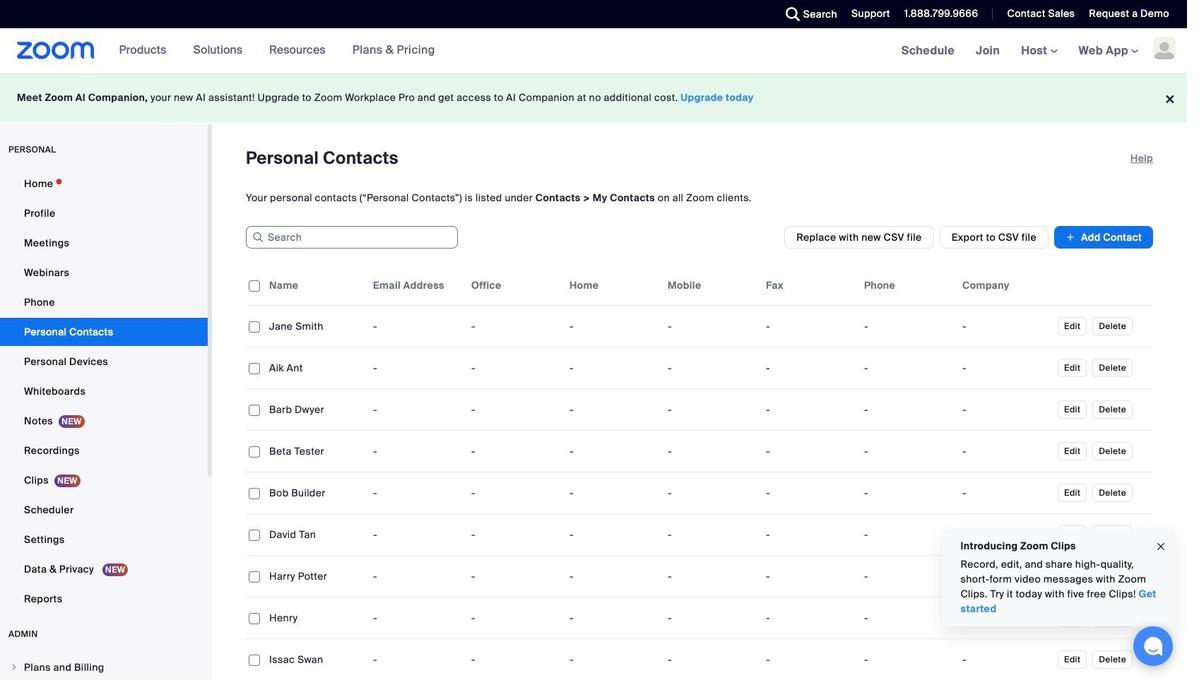 Task type: describe. For each thing, give the bounding box(es) containing it.
close image
[[1156, 539, 1167, 555]]

product information navigation
[[94, 28, 446, 74]]

add image
[[1066, 230, 1076, 245]]

zoom logo image
[[17, 42, 94, 59]]

personal menu menu
[[0, 170, 208, 615]]



Task type: locate. For each thing, give the bounding box(es) containing it.
right image
[[10, 664, 18, 672]]

application
[[246, 266, 1154, 681]]

banner
[[0, 28, 1188, 74]]

cell
[[662, 312, 761, 341], [761, 312, 859, 341], [859, 312, 957, 341], [957, 312, 1056, 341], [662, 354, 761, 382], [761, 354, 859, 382], [859, 354, 957, 382], [957, 354, 1056, 382], [662, 396, 761, 424], [761, 396, 859, 424], [859, 396, 957, 424], [957, 396, 1056, 424], [662, 438, 761, 466], [761, 438, 859, 466], [859, 438, 957, 466], [957, 438, 1056, 466], [662, 479, 761, 508], [761, 479, 859, 508], [859, 479, 957, 508], [957, 479, 1056, 508], [662, 521, 761, 549], [761, 521, 859, 549], [859, 521, 957, 549], [957, 521, 1056, 549], [662, 563, 761, 591], [761, 563, 859, 591], [859, 563, 957, 591], [957, 563, 1056, 591], [662, 604, 761, 633], [761, 604, 859, 633], [859, 604, 957, 633], [957, 604, 1056, 633]]

open chat image
[[1144, 637, 1164, 657]]

meetings navigation
[[891, 28, 1188, 74]]

menu item
[[0, 655, 208, 681]]

profile picture image
[[1154, 37, 1176, 59]]

Search Contacts Input text field
[[246, 226, 458, 249]]

footer
[[0, 74, 1188, 122]]



Task type: vqa. For each thing, say whether or not it's contained in the screenshot.
BANNER
yes



